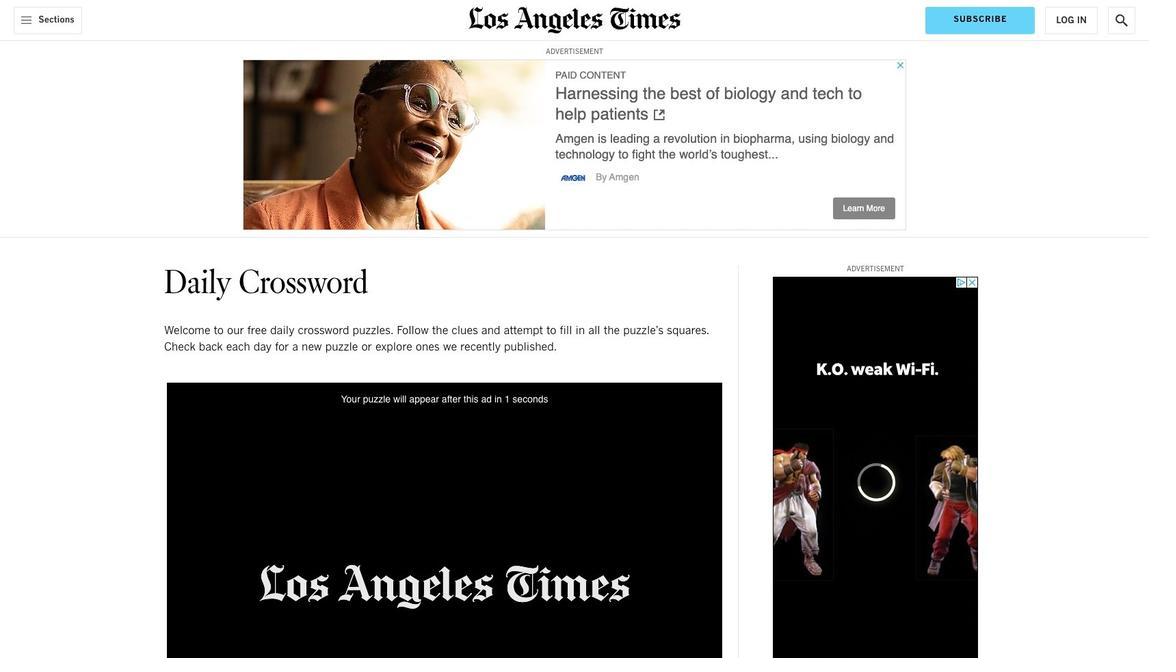 Task type: vqa. For each thing, say whether or not it's contained in the screenshot.
Advertisement "element"
yes



Task type: locate. For each thing, give the bounding box(es) containing it.
0 vertical spatial advertisement element
[[243, 60, 907, 231]]

home page image
[[469, 7, 681, 33]]

advertisement element
[[243, 60, 907, 231], [773, 277, 979, 659]]



Task type: describe. For each thing, give the bounding box(es) containing it.
1 vertical spatial advertisement element
[[773, 277, 979, 659]]



